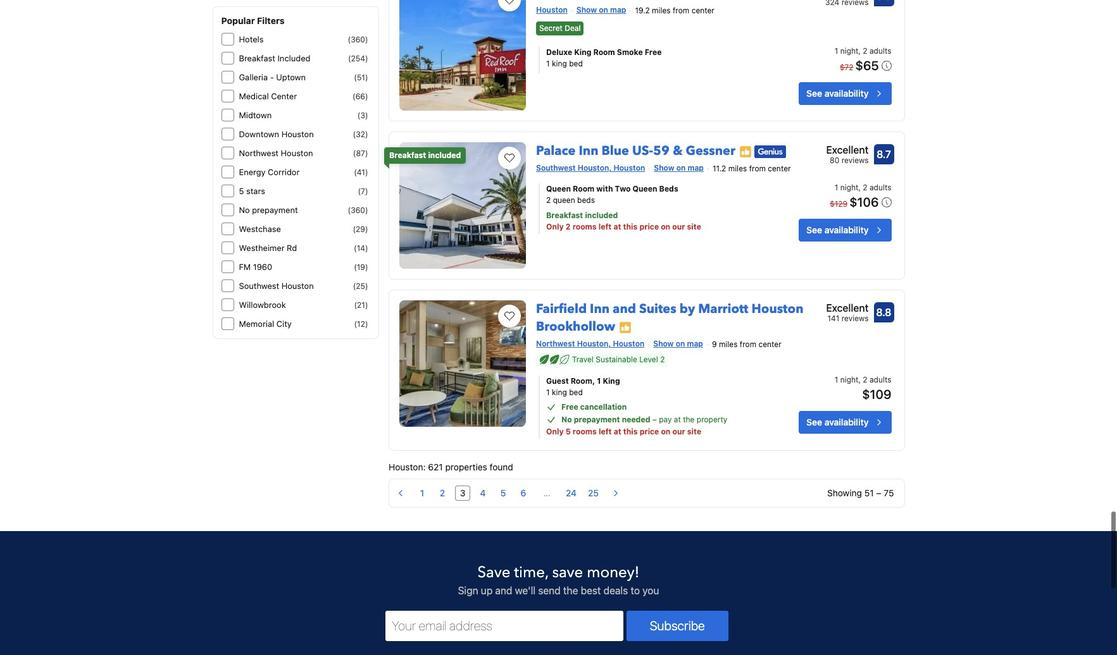 Task type: describe. For each thing, give the bounding box(es) containing it.
see for gessner
[[807, 225, 822, 236]]

(360) for no prepayment
[[348, 206, 368, 215]]

free inside "deluxe king room smoke free 1 king bed"
[[645, 48, 662, 57]]

hotels
[[239, 34, 264, 44]]

25 button
[[585, 486, 602, 501]]

$72
[[840, 63, 854, 72]]

Your email address email field
[[386, 612, 623, 642]]

(7)
[[358, 187, 368, 196]]

, for $65
[[859, 46, 861, 56]]

adults for $106
[[870, 183, 892, 192]]

included
[[278, 53, 311, 63]]

1 see availability link from the top
[[799, 83, 892, 105]]

0 vertical spatial map
[[610, 5, 626, 15]]

, for $106
[[859, 183, 861, 192]]

send
[[538, 586, 561, 597]]

queen
[[553, 196, 575, 205]]

palace inn blue us-59 & gessner link
[[536, 137, 736, 160]]

2 our from the top
[[673, 427, 685, 437]]

1 inside "deluxe king room smoke free 1 king bed"
[[546, 59, 550, 69]]

deluxe king room smoke free 1 king bed
[[546, 48, 662, 69]]

1 availability from the top
[[825, 88, 869, 99]]

westheimer rd
[[239, 243, 297, 253]]

see availability link for fairfield inn and suites by marriott houston brookhollow
[[799, 412, 892, 434]]

found
[[490, 462, 513, 473]]

center for houston
[[759, 340, 782, 349]]

2 vertical spatial at
[[614, 427, 622, 437]]

19.2
[[635, 6, 650, 15]]

scored 8.9 element
[[874, 0, 894, 6]]

2 site from the top
[[687, 427, 702, 437]]

1 night , 2 adults for $65
[[835, 46, 892, 56]]

breakfast included
[[389, 151, 461, 160]]

inn for palace
[[579, 143, 599, 160]]

up
[[481, 586, 493, 597]]

queen room with two queen beds link
[[546, 184, 760, 195]]

property
[[697, 415, 728, 425]]

travel sustainable level 2
[[572, 355, 665, 365]]

at inside queen room with two queen beds 2 queen beds breakfast included only 2 rooms left at this price on our site
[[614, 222, 621, 232]]

3
[[460, 488, 466, 499]]

excellent for gessner
[[826, 144, 869, 156]]

621
[[428, 462, 443, 473]]

red roof inn houston - willowbrook image
[[400, 0, 526, 111]]

1960
[[253, 262, 272, 272]]

on for houston
[[599, 5, 608, 15]]

0 vertical spatial from
[[673, 6, 690, 15]]

energy corridor
[[239, 167, 300, 177]]

excellent element for gessner
[[826, 143, 869, 158]]

room,
[[571, 377, 595, 386]]

show for and
[[654, 339, 674, 349]]

0 vertical spatial center
[[692, 6, 715, 15]]

deals
[[604, 586, 628, 597]]

memorial city
[[239, 319, 292, 329]]

(87)
[[353, 149, 368, 158]]

us-
[[632, 143, 653, 160]]

houston down the palace inn blue us-59 & gessner
[[614, 163, 645, 173]]

8.7
[[877, 149, 891, 160]]

downtown houston
[[239, 129, 314, 139]]

brookhollow
[[536, 319, 615, 336]]

blue
[[602, 143, 629, 160]]

southwest for southwest houston
[[239, 281, 279, 291]]

marriott
[[698, 301, 749, 318]]

2 king from the top
[[552, 388, 567, 398]]

fm
[[239, 262, 251, 272]]

2 only from the top
[[546, 427, 564, 437]]

, inside 1 night , 2 adults $109
[[859, 375, 861, 385]]

fairfield inn and suites by marriott houston brookhollow image
[[400, 301, 526, 427]]

(3)
[[358, 111, 368, 120]]

1 vertical spatial 5
[[566, 427, 571, 437]]

1 king bed
[[546, 388, 583, 398]]

0 vertical spatial the
[[683, 415, 695, 425]]

our inside queen room with two queen beds 2 queen beds breakfast included only 2 rooms left at this price on our site
[[673, 222, 685, 232]]

with
[[597, 184, 613, 194]]

houston, for blue
[[578, 163, 612, 173]]

availability for fairfield inn and suites by marriott houston brookhollow
[[825, 417, 869, 428]]

$109
[[862, 387, 892, 402]]

deluxe king room smoke free link
[[546, 47, 760, 58]]

2 queen from the left
[[633, 184, 657, 194]]

smoke
[[617, 48, 643, 57]]

palace inn blue us-59 & gessner
[[536, 143, 736, 160]]

northwest houston
[[239, 148, 313, 158]]

properties
[[445, 462, 487, 473]]

0 vertical spatial included
[[428, 151, 461, 160]]

on inside queen room with two queen beds 2 queen beds breakfast included only 2 rooms left at this price on our site
[[661, 222, 671, 232]]

houston:
[[389, 462, 426, 473]]

2 left the queen
[[546, 196, 551, 205]]

subscribe
[[650, 619, 705, 634]]

save
[[478, 563, 511, 584]]

reviews for gessner
[[842, 156, 869, 165]]

prepayment for no prepayment
[[252, 205, 298, 215]]

141
[[828, 314, 840, 324]]

center
[[271, 91, 297, 101]]

this property is part of our preferred partner program. it's committed to providing excellent service and good value. it'll pay us a higher commission if you make a booking. image for houston
[[619, 321, 632, 334]]

1 inside 1 night , 2 adults $109
[[835, 375, 838, 385]]

included inside queen room with two queen beds 2 queen beds breakfast included only 2 rooms left at this price on our site
[[585, 211, 618, 220]]

(66)
[[353, 92, 368, 101]]

night inside 1 night , 2 adults $109
[[841, 375, 859, 385]]

palace inn blue us-59 & gessner image
[[400, 143, 526, 269]]

5 for 5 stars
[[239, 186, 244, 196]]

energy
[[239, 167, 266, 177]]

(41)
[[354, 168, 368, 177]]

5 for 5
[[501, 488, 506, 499]]

travel
[[572, 355, 594, 365]]

(360) for hotels
[[348, 35, 368, 44]]

two
[[615, 184, 631, 194]]

show on map for suites
[[654, 339, 703, 349]]

adults for $65
[[870, 46, 892, 56]]

secret
[[539, 24, 563, 33]]

beds
[[577, 196, 595, 205]]

only inside queen room with two queen beds 2 queen beds breakfast included only 2 rooms left at this price on our site
[[546, 222, 564, 232]]

24 button
[[563, 486, 580, 501]]

fm 1960
[[239, 262, 272, 272]]

this inside queen room with two queen beds 2 queen beds breakfast included only 2 rooms left at this price on our site
[[623, 222, 638, 232]]

medical center
[[239, 91, 297, 101]]

and inside save time, save money! sign up and we'll send the best deals to you
[[495, 586, 512, 597]]

6
[[521, 488, 526, 499]]

beds
[[659, 184, 679, 194]]

59
[[653, 143, 670, 160]]

scored 8.7 element
[[874, 144, 894, 165]]

8.8
[[877, 307, 892, 319]]

(25)
[[353, 282, 368, 291]]

night for $65
[[841, 46, 859, 56]]

downtown
[[239, 129, 279, 139]]

4
[[480, 488, 486, 499]]

fairfield inn and suites by marriott houston brookhollow link
[[536, 296, 804, 336]]

2 price from the top
[[640, 427, 659, 437]]

2 left from the top
[[599, 427, 612, 437]]

breakfast included
[[239, 53, 311, 63]]

galleria - uptown
[[239, 72, 306, 82]]

(19)
[[354, 263, 368, 272]]

0 horizontal spatial –
[[653, 415, 657, 425]]

houston down this property is part of our preferred partner program. it's committed to providing excellent service and good value. it'll pay us a higher commission if you make a booking. image
[[613, 339, 645, 349]]

pay
[[659, 415, 672, 425]]

secret deal
[[539, 24, 581, 33]]

medical
[[239, 91, 269, 101]]

1 see from the top
[[807, 88, 822, 99]]

westheimer
[[239, 243, 285, 253]]

houston up secret
[[536, 5, 568, 15]]

gessner
[[686, 143, 736, 160]]

51
[[865, 488, 874, 499]]



Task type: locate. For each thing, give the bounding box(es) containing it.
willowbrook
[[239, 300, 286, 310]]

0 vertical spatial miles
[[652, 6, 671, 15]]

queen up the queen
[[546, 184, 571, 194]]

1 vertical spatial center
[[768, 164, 791, 173]]

from right 11.2
[[749, 164, 766, 173]]

1 vertical spatial at
[[674, 415, 681, 425]]

1 horizontal spatial southwest
[[536, 163, 576, 173]]

houston up corridor
[[281, 148, 313, 158]]

on for southwest houston, houston
[[677, 163, 686, 173]]

0 vertical spatial show on map
[[577, 5, 626, 15]]

1 vertical spatial breakfast
[[389, 151, 426, 160]]

3 see availability from the top
[[807, 417, 869, 428]]

0 vertical spatial excellent element
[[826, 143, 869, 158]]

2 availability from the top
[[825, 225, 869, 236]]

subscribe button
[[626, 612, 729, 642]]

see availability link down 1 night , 2 adults $109
[[799, 412, 892, 434]]

1 vertical spatial site
[[687, 427, 702, 437]]

center right 9
[[759, 340, 782, 349]]

group
[[389, 482, 627, 505]]

11.2
[[713, 164, 726, 173]]

southwest houston
[[239, 281, 314, 291]]

(360) up (29)
[[348, 206, 368, 215]]

only 5 rooms left at this price on our site
[[546, 427, 702, 437]]

bed down deluxe
[[569, 59, 583, 69]]

excellent element
[[826, 143, 869, 158], [826, 301, 869, 316]]

guest room, 1 king link
[[546, 376, 760, 387]]

1 only from the top
[[546, 222, 564, 232]]

miles for &
[[729, 164, 747, 173]]

75
[[884, 488, 894, 499]]

5
[[239, 186, 244, 196], [566, 427, 571, 437], [501, 488, 506, 499]]

prepayment for no prepayment needed – pay at the property
[[574, 415, 620, 425]]

1 vertical spatial southwest
[[239, 281, 279, 291]]

king
[[574, 48, 592, 57], [603, 377, 620, 386]]

3 see availability link from the top
[[799, 412, 892, 434]]

1 night from the top
[[841, 46, 859, 56]]

1 horizontal spatial 5
[[501, 488, 506, 499]]

reviews
[[842, 156, 869, 165], [842, 314, 869, 324]]

2 up $65
[[863, 46, 868, 56]]

1 vertical spatial inn
[[590, 301, 610, 318]]

miles right 9
[[719, 340, 738, 349]]

5 right 4 button
[[501, 488, 506, 499]]

1 see availability from the top
[[807, 88, 869, 99]]

left down cancellation
[[599, 427, 612, 437]]

9
[[712, 340, 717, 349]]

0 horizontal spatial king
[[574, 48, 592, 57]]

2 see availability from the top
[[807, 225, 869, 236]]

0 vertical spatial this
[[623, 222, 638, 232]]

see availability link down $129
[[799, 219, 892, 242]]

show on map down &
[[654, 163, 704, 173]]

no down 1 king bed
[[562, 415, 572, 425]]

1 1 night , 2 adults from the top
[[835, 46, 892, 56]]

group inside 'page' region
[[389, 482, 627, 505]]

2 inside 2 button
[[440, 488, 445, 499]]

(32)
[[353, 130, 368, 139]]

3 see from the top
[[807, 417, 822, 428]]

bed inside "deluxe king room smoke free 1 king bed"
[[569, 59, 583, 69]]

2 bed from the top
[[569, 388, 583, 398]]

suites
[[639, 301, 677, 318]]

3 night from the top
[[841, 375, 859, 385]]

best
[[581, 586, 601, 597]]

at right 'pay'
[[674, 415, 681, 425]]

1 vertical spatial excellent element
[[826, 301, 869, 316]]

1 vertical spatial excellent
[[826, 303, 869, 314]]

show up level
[[654, 339, 674, 349]]

this property is part of our preferred partner program. it's committed to providing excellent service and good value. it'll pay us a higher commission if you make a booking. image for gessner
[[739, 145, 752, 158]]

0 vertical spatial room
[[594, 48, 615, 57]]

0 vertical spatial adults
[[870, 46, 892, 56]]

2 inside 1 night , 2 adults $109
[[863, 375, 868, 385]]

see availability down 1 night , 2 adults $109
[[807, 417, 869, 428]]

excellent element left 8.8
[[826, 301, 869, 316]]

9 miles from center
[[712, 340, 782, 349]]

northwest
[[239, 148, 279, 158], [536, 339, 575, 349]]

inn up brookhollow
[[590, 301, 610, 318]]

show on map
[[577, 5, 626, 15], [654, 163, 704, 173], [654, 339, 703, 349]]

show on map up deal
[[577, 5, 626, 15]]

2 horizontal spatial breakfast
[[546, 211, 583, 220]]

site inside queen room with two queen beds 2 queen beds breakfast included only 2 rooms left at this price on our site
[[687, 222, 701, 232]]

0 vertical spatial 1 night , 2 adults
[[835, 46, 892, 56]]

houston, for and
[[577, 339, 611, 349]]

excellent left the 8.7
[[826, 144, 869, 156]]

time,
[[514, 563, 549, 584]]

6 button
[[516, 486, 531, 501]]

price down no prepayment needed – pay at the property
[[640, 427, 659, 437]]

1 horizontal spatial the
[[683, 415, 695, 425]]

1 vertical spatial 1 night , 2 adults
[[835, 183, 892, 192]]

our down no prepayment needed – pay at the property
[[673, 427, 685, 437]]

only down the queen
[[546, 222, 564, 232]]

5 inside button
[[501, 488, 506, 499]]

this property is part of our preferred partner program. it's committed to providing excellent service and good value. it'll pay us a higher commission if you make a booking. image
[[619, 321, 632, 334]]

3 availability from the top
[[825, 417, 869, 428]]

breakfast down the queen
[[546, 211, 583, 220]]

rooms inside queen room with two queen beds 2 queen beds breakfast included only 2 rooms left at this price on our site
[[573, 222, 597, 232]]

rd
[[287, 243, 297, 253]]

1 button
[[415, 486, 430, 501]]

group containing 1
[[389, 482, 627, 505]]

1 vertical spatial miles
[[729, 164, 747, 173]]

night for $106
[[841, 183, 859, 192]]

left
[[599, 222, 612, 232], [599, 427, 612, 437]]

1 bed from the top
[[569, 59, 583, 69]]

northwest for northwest houston, houston
[[536, 339, 575, 349]]

– right 51
[[877, 488, 882, 499]]

2 left 3
[[440, 488, 445, 499]]

1 vertical spatial availability
[[825, 225, 869, 236]]

0 horizontal spatial free
[[562, 403, 578, 412]]

show on map down the fairfield inn and suites by marriott houston brookhollow
[[654, 339, 703, 349]]

1 vertical spatial this
[[623, 427, 638, 437]]

1 horizontal spatial and
[[613, 301, 636, 318]]

bed down 'room,'
[[569, 388, 583, 398]]

0 horizontal spatial 5
[[239, 186, 244, 196]]

you
[[643, 586, 659, 597]]

4 button
[[475, 486, 491, 501]]

northwest for northwest houston
[[239, 148, 279, 158]]

the
[[683, 415, 695, 425], [563, 586, 578, 597]]

1 vertical spatial prepayment
[[574, 415, 620, 425]]

1 vertical spatial room
[[573, 184, 595, 194]]

1 vertical spatial the
[[563, 586, 578, 597]]

1 vertical spatial no
[[562, 415, 572, 425]]

our down beds
[[673, 222, 685, 232]]

see
[[807, 88, 822, 99], [807, 225, 822, 236], [807, 417, 822, 428]]

room inside "deluxe king room smoke free 1 king bed"
[[594, 48, 615, 57]]

0 horizontal spatial southwest
[[239, 281, 279, 291]]

1 night , 2 adults up "$106"
[[835, 183, 892, 192]]

the left 'property'
[[683, 415, 695, 425]]

1 king from the top
[[552, 59, 567, 69]]

0 vertical spatial availability
[[825, 88, 869, 99]]

show for blue
[[654, 163, 675, 173]]

25
[[588, 488, 599, 499]]

2 night from the top
[[841, 183, 859, 192]]

reviews inside excellent 80 reviews
[[842, 156, 869, 165]]

from right 9
[[740, 340, 757, 349]]

on
[[599, 5, 608, 15], [677, 163, 686, 173], [661, 222, 671, 232], [676, 339, 685, 349], [661, 427, 671, 437]]

1 horizontal spatial prepayment
[[574, 415, 620, 425]]

2 excellent element from the top
[[826, 301, 869, 316]]

save
[[552, 563, 583, 584]]

inn for fairfield
[[590, 301, 610, 318]]

room up beds
[[573, 184, 595, 194]]

&
[[673, 143, 683, 160]]

0 vertical spatial southwest
[[536, 163, 576, 173]]

price inside queen room with two queen beds 2 queen beds breakfast included only 2 rooms left at this price on our site
[[640, 222, 659, 232]]

houston,
[[578, 163, 612, 173], [577, 339, 611, 349]]

1 night , 2 adults up $65
[[835, 46, 892, 56]]

center
[[692, 6, 715, 15], [768, 164, 791, 173], [759, 340, 782, 349]]

1 excellent from the top
[[826, 144, 869, 156]]

and up this property is part of our preferred partner program. it's committed to providing excellent service and good value. it'll pay us a higher commission if you make a booking. image
[[613, 301, 636, 318]]

0 horizontal spatial the
[[563, 586, 578, 597]]

on down the fairfield inn and suites by marriott houston brookhollow
[[676, 339, 685, 349]]

inn inside the fairfield inn and suites by marriott houston brookhollow
[[590, 301, 610, 318]]

0 vertical spatial –
[[653, 415, 657, 425]]

we'll
[[515, 586, 536, 597]]

corridor
[[268, 167, 300, 177]]

adults up $109
[[870, 375, 892, 385]]

availability down $72
[[825, 88, 869, 99]]

site down the queen room with two queen beds link
[[687, 222, 701, 232]]

site
[[687, 222, 701, 232], [687, 427, 702, 437]]

king
[[552, 59, 567, 69], [552, 388, 567, 398]]

show up deal
[[577, 5, 597, 15]]

reviews inside the excellent 141 reviews
[[842, 314, 869, 324]]

center left 80
[[768, 164, 791, 173]]

on down beds
[[661, 222, 671, 232]]

king inside "deluxe king room smoke free 1 king bed"
[[552, 59, 567, 69]]

site down 'property'
[[687, 427, 702, 437]]

on for northwest houston, houston
[[676, 339, 685, 349]]

see availability for fairfield inn and suites by marriott houston brookhollow
[[807, 417, 869, 428]]

and inside the fairfield inn and suites by marriott houston brookhollow
[[613, 301, 636, 318]]

0 vertical spatial ,
[[859, 46, 861, 56]]

houston, up travel
[[577, 339, 611, 349]]

0 vertical spatial excellent
[[826, 144, 869, 156]]

on left 19.2
[[599, 5, 608, 15]]

no prepayment
[[239, 205, 298, 215]]

2 (360) from the top
[[348, 206, 368, 215]]

houston down rd
[[282, 281, 314, 291]]

0 vertical spatial and
[[613, 301, 636, 318]]

1 horizontal spatial queen
[[633, 184, 657, 194]]

$65
[[856, 58, 879, 73]]

the down save
[[563, 586, 578, 597]]

reviews right 141
[[842, 314, 869, 324]]

excellent for houston
[[826, 303, 869, 314]]

see for houston
[[807, 417, 822, 428]]

1 horizontal spatial –
[[877, 488, 882, 499]]

1 vertical spatial ,
[[859, 183, 861, 192]]

page region
[[389, 479, 905, 508]]

0 vertical spatial see
[[807, 88, 822, 99]]

0 vertical spatial at
[[614, 222, 621, 232]]

prepayment up westchase
[[252, 205, 298, 215]]

no prepayment needed – pay at the property
[[562, 415, 728, 425]]

sustainable
[[596, 355, 638, 365]]

availability down $129
[[825, 225, 869, 236]]

excellent left 8.8
[[826, 303, 869, 314]]

2 up "$106"
[[863, 183, 868, 192]]

miles right 11.2
[[729, 164, 747, 173]]

this down needed
[[623, 427, 638, 437]]

2 vertical spatial ,
[[859, 375, 861, 385]]

westchase
[[239, 224, 281, 234]]

3 button
[[455, 486, 470, 501]]

2 vertical spatial see availability link
[[799, 412, 892, 434]]

1 vertical spatial king
[[603, 377, 620, 386]]

0 vertical spatial our
[[673, 222, 685, 232]]

free cancellation
[[562, 403, 627, 412]]

cancellation
[[580, 403, 627, 412]]

1 queen from the left
[[546, 184, 571, 194]]

0 vertical spatial night
[[841, 46, 859, 56]]

show on map for us-
[[654, 163, 704, 173]]

1 adults from the top
[[870, 46, 892, 56]]

king inside guest room, 1 king link
[[603, 377, 620, 386]]

2 vertical spatial see availability
[[807, 417, 869, 428]]

1 night , 2 adults
[[835, 46, 892, 56], [835, 183, 892, 192]]

southwest down palace
[[536, 163, 576, 173]]

1 horizontal spatial no
[[562, 415, 572, 425]]

2 down the queen
[[566, 222, 571, 232]]

adults up "$106"
[[870, 183, 892, 192]]

1 horizontal spatial northwest
[[536, 339, 575, 349]]

palace
[[536, 143, 576, 160]]

2 rooms from the top
[[573, 427, 597, 437]]

0 vertical spatial reviews
[[842, 156, 869, 165]]

2 vertical spatial breakfast
[[546, 211, 583, 220]]

excellent 80 reviews
[[826, 144, 869, 165]]

map left 9
[[687, 339, 703, 349]]

1 , from the top
[[859, 46, 861, 56]]

left inside queen room with two queen beds 2 queen beds breakfast included only 2 rooms left at this price on our site
[[599, 222, 612, 232]]

3 , from the top
[[859, 375, 861, 385]]

reviews for houston
[[842, 314, 869, 324]]

and right up
[[495, 586, 512, 597]]

king down deluxe
[[552, 59, 567, 69]]

no down 5 stars
[[239, 205, 250, 215]]

1 reviews from the top
[[842, 156, 869, 165]]

1 vertical spatial price
[[640, 427, 659, 437]]

see availability link for palace inn blue us-59 & gessner
[[799, 219, 892, 242]]

1 vertical spatial free
[[562, 403, 578, 412]]

0 vertical spatial northwest
[[239, 148, 279, 158]]

inn inside palace inn blue us-59 & gessner link
[[579, 143, 599, 160]]

reviews right 80
[[842, 156, 869, 165]]

breakfast
[[239, 53, 275, 63], [389, 151, 426, 160], [546, 211, 583, 220]]

2 vertical spatial show on map
[[654, 339, 703, 349]]

see availability down $72
[[807, 88, 869, 99]]

1 vertical spatial bed
[[569, 388, 583, 398]]

1 vertical spatial see availability link
[[799, 219, 892, 242]]

southwest for southwest houston, houston
[[536, 163, 576, 173]]

king inside "deluxe king room smoke free 1 king bed"
[[574, 48, 592, 57]]

5 button
[[496, 486, 511, 501]]

0 vertical spatial site
[[687, 222, 701, 232]]

0 vertical spatial only
[[546, 222, 564, 232]]

map for suites
[[687, 339, 703, 349]]

1 vertical spatial left
[[599, 427, 612, 437]]

excellent
[[826, 144, 869, 156], [826, 303, 869, 314]]

no for no prepayment needed – pay at the property
[[562, 415, 572, 425]]

1 excellent element from the top
[[826, 143, 869, 158]]

0 vertical spatial king
[[574, 48, 592, 57]]

uptown
[[276, 72, 306, 82]]

houston up 9 miles from center
[[752, 301, 804, 318]]

free down 1 king bed
[[562, 403, 578, 412]]

fairfield inn and suites by marriott houston brookhollow
[[536, 301, 804, 336]]

-
[[270, 72, 274, 82]]

on down &
[[677, 163, 686, 173]]

(254)
[[348, 54, 368, 63]]

1 vertical spatial night
[[841, 183, 859, 192]]

see availability down $129
[[807, 225, 869, 236]]

1 price from the top
[[640, 222, 659, 232]]

2 vertical spatial 5
[[501, 488, 506, 499]]

0 horizontal spatial breakfast
[[239, 53, 275, 63]]

(360) up (254)
[[348, 35, 368, 44]]

at down two
[[614, 222, 621, 232]]

free right smoke
[[645, 48, 662, 57]]

sign
[[458, 586, 478, 597]]

2 adults from the top
[[870, 183, 892, 192]]

breakfast up galleria
[[239, 53, 275, 63]]

1 vertical spatial from
[[749, 164, 766, 173]]

map for us-
[[688, 163, 704, 173]]

19.2 miles from center
[[635, 6, 715, 15]]

24
[[566, 488, 577, 499]]

no
[[239, 205, 250, 215], [562, 415, 572, 425]]

2 this from the top
[[623, 427, 638, 437]]

0 vertical spatial free
[[645, 48, 662, 57]]

1 horizontal spatial breakfast
[[389, 151, 426, 160]]

0 vertical spatial rooms
[[573, 222, 597, 232]]

breakfast for breakfast included
[[389, 151, 426, 160]]

king down the guest
[[552, 388, 567, 398]]

center for gessner
[[768, 164, 791, 173]]

houston up northwest houston
[[282, 129, 314, 139]]

2 reviews from the top
[[842, 314, 869, 324]]

1 vertical spatial and
[[495, 586, 512, 597]]

1 vertical spatial our
[[673, 427, 685, 437]]

the inside save time, save money! sign up and we'll send the best deals to you
[[563, 586, 578, 597]]

0 vertical spatial king
[[552, 59, 567, 69]]

prepayment
[[252, 205, 298, 215], [574, 415, 620, 425]]

1 horizontal spatial included
[[585, 211, 618, 220]]

,
[[859, 46, 861, 56], [859, 183, 861, 192], [859, 375, 861, 385]]

(21)
[[354, 301, 368, 310]]

0 vertical spatial inn
[[579, 143, 599, 160]]

popular
[[221, 15, 255, 26]]

map down gessner on the top right
[[688, 163, 704, 173]]

excellent element for houston
[[826, 301, 869, 316]]

1 vertical spatial (360)
[[348, 206, 368, 215]]

northwest down downtown
[[239, 148, 279, 158]]

adults up $65
[[870, 46, 892, 56]]

1 our from the top
[[673, 222, 685, 232]]

price down the queen room with two queen beds link
[[640, 222, 659, 232]]

– inside 'page' region
[[877, 488, 882, 499]]

1 vertical spatial reviews
[[842, 314, 869, 324]]

on down 'pay'
[[661, 427, 671, 437]]

prepayment down free cancellation
[[574, 415, 620, 425]]

only
[[546, 222, 564, 232], [546, 427, 564, 437]]

0 vertical spatial (360)
[[348, 35, 368, 44]]

2 , from the top
[[859, 183, 861, 192]]

5 stars
[[239, 186, 265, 196]]

2 right level
[[660, 355, 665, 365]]

adults inside 1 night , 2 adults $109
[[870, 375, 892, 385]]

houston, up the with
[[578, 163, 612, 173]]

2 vertical spatial from
[[740, 340, 757, 349]]

this down two
[[623, 222, 638, 232]]

excellent element left the 8.7
[[826, 143, 869, 158]]

1 horizontal spatial free
[[645, 48, 662, 57]]

inn up southwest houston, houston
[[579, 143, 599, 160]]

1 this from the top
[[623, 222, 638, 232]]

king down sustainable
[[603, 377, 620, 386]]

1
[[835, 46, 838, 56], [546, 59, 550, 69], [835, 183, 838, 192], [835, 375, 838, 385], [597, 377, 601, 386], [546, 388, 550, 398], [420, 488, 424, 499]]

– left 'pay'
[[653, 415, 657, 425]]

only down 1 king bed
[[546, 427, 564, 437]]

1 site from the top
[[687, 222, 701, 232]]

southwest houston, houston
[[536, 163, 645, 173]]

this property is part of our preferred partner program. it's committed to providing excellent service and good value. it'll pay us a higher commission if you make a booking. image
[[739, 145, 752, 158], [739, 145, 752, 158], [619, 321, 632, 334]]

2 vertical spatial see
[[807, 417, 822, 428]]

–
[[653, 415, 657, 425], [877, 488, 882, 499]]

2 vertical spatial show
[[654, 339, 674, 349]]

miles right 19.2
[[652, 6, 671, 15]]

5 down free cancellation
[[566, 427, 571, 437]]

availability down 1 night , 2 adults $109
[[825, 417, 869, 428]]

2 excellent from the top
[[826, 303, 869, 314]]

2 1 night , 2 adults from the top
[[835, 183, 892, 192]]

room inside queen room with two queen beds 2 queen beds breakfast included only 2 rooms left at this price on our site
[[573, 184, 595, 194]]

center right 19.2
[[692, 6, 715, 15]]

3 adults from the top
[[870, 375, 892, 385]]

needed
[[622, 415, 650, 425]]

rooms
[[573, 222, 597, 232], [573, 427, 597, 437]]

breakfast right (87)
[[389, 151, 426, 160]]

1 inside button
[[420, 488, 424, 499]]

by
[[680, 301, 695, 318]]

0 vertical spatial prepayment
[[252, 205, 298, 215]]

from for houston
[[740, 340, 757, 349]]

0 horizontal spatial included
[[428, 151, 461, 160]]

genius discounts available at this property. image
[[755, 145, 786, 158], [755, 145, 786, 158]]

from for gessner
[[749, 164, 766, 173]]

breakfast for breakfast included
[[239, 53, 275, 63]]

houston inside the fairfield inn and suites by marriott houston brookhollow
[[752, 301, 804, 318]]

0 vertical spatial no
[[239, 205, 250, 215]]

1 vertical spatial map
[[688, 163, 704, 173]]

2 see from the top
[[807, 225, 822, 236]]

1 rooms from the top
[[573, 222, 597, 232]]

0 vertical spatial breakfast
[[239, 53, 275, 63]]

(360)
[[348, 35, 368, 44], [348, 206, 368, 215]]

filters
[[257, 15, 285, 26]]

1 vertical spatial houston,
[[577, 339, 611, 349]]

0 vertical spatial show
[[577, 5, 597, 15]]

breakfast inside queen room with two queen beds 2 queen beds breakfast included only 2 rooms left at this price on our site
[[546, 211, 583, 220]]

map left 19.2
[[610, 5, 626, 15]]

scored 8.8 element
[[874, 303, 894, 323]]

1 night , 2 adults for $106
[[835, 183, 892, 192]]

from right 19.2
[[673, 6, 690, 15]]

bed
[[569, 59, 583, 69], [569, 388, 583, 398]]

miles for marriott
[[719, 340, 738, 349]]

1 (360) from the top
[[348, 35, 368, 44]]

1 vertical spatial adults
[[870, 183, 892, 192]]

$106
[[850, 195, 879, 210]]

0 vertical spatial left
[[599, 222, 612, 232]]

availability for palace inn blue us-59 & gessner
[[825, 225, 869, 236]]

deal
[[565, 24, 581, 33]]

1 left from the top
[[599, 222, 612, 232]]

king right deluxe
[[574, 48, 592, 57]]

level
[[640, 355, 658, 365]]

2 see availability link from the top
[[799, 219, 892, 242]]

2 vertical spatial availability
[[825, 417, 869, 428]]

see availability
[[807, 88, 869, 99], [807, 225, 869, 236], [807, 417, 869, 428]]

at down cancellation
[[614, 427, 622, 437]]

0 vertical spatial price
[[640, 222, 659, 232]]

no for no prepayment
[[239, 205, 250, 215]]

…
[[544, 488, 551, 499]]

1 vertical spatial king
[[552, 388, 567, 398]]

see availability for palace inn blue us-59 & gessner
[[807, 225, 869, 236]]

midtown
[[239, 110, 272, 120]]



Task type: vqa. For each thing, say whether or not it's contained in the screenshot.


